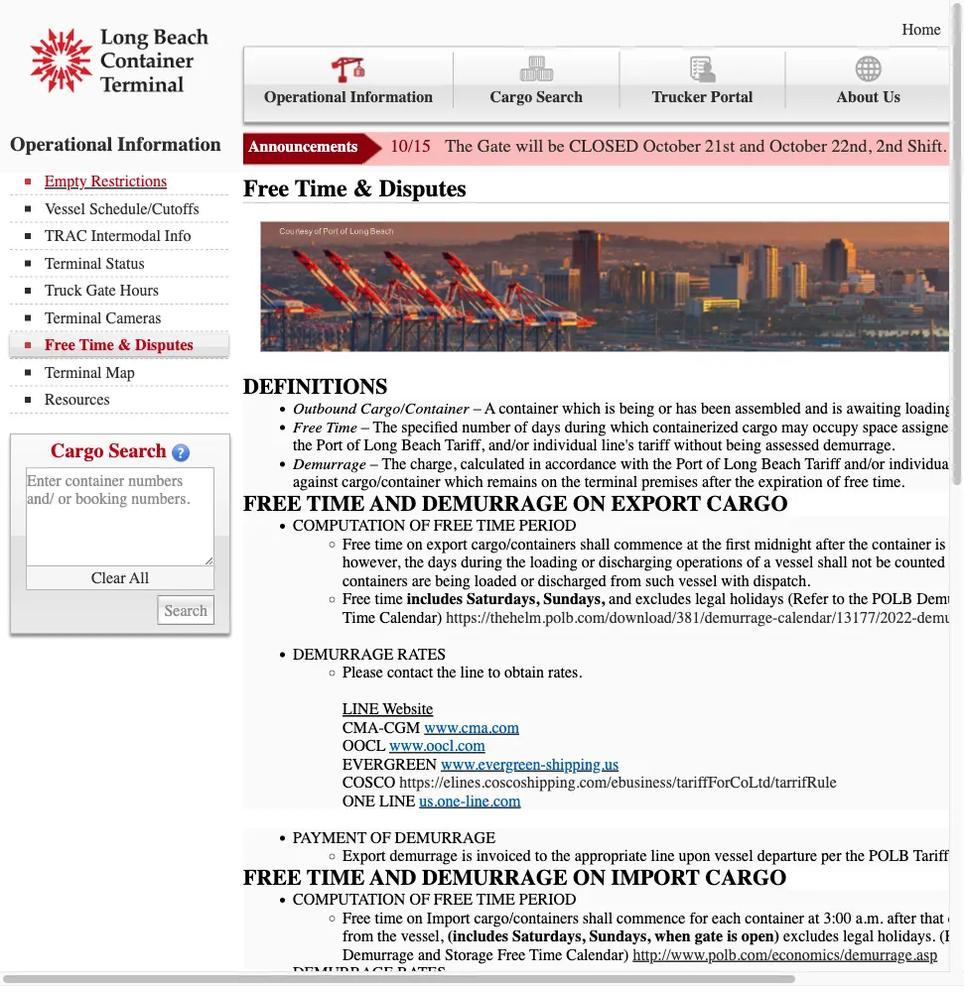 Task type: vqa. For each thing, say whether or not it's contained in the screenshot.
home
yes



Task type: locate. For each thing, give the bounding box(es) containing it.
1 vertical spatial and
[[805, 400, 828, 418]]

1 period from the top
[[519, 517, 576, 535]]

of inside – the charge, calculated in accordance with the port of long beach tariff and/or individual li
[[707, 455, 720, 473]]

cargo
[[707, 491, 788, 517], [705, 866, 787, 891]]

0 vertical spatial and
[[370, 491, 416, 517]]

time up (includes
[[476, 891, 515, 910]]

excludes inside the excludes legal holidays. (ref
[[783, 928, 839, 946]]

which right days
[[562, 400, 601, 418]]

shall inside free time on export cargo/containers shall commence at the first midnight after the container is rec
[[580, 535, 610, 554]]

1 horizontal spatial operational
[[264, 88, 346, 106]]

legal
[[695, 590, 726, 609], [843, 928, 874, 946]]

commence down import on the right bottom of the page
[[617, 910, 686, 928]]

on down accordance
[[573, 491, 606, 517]]

0 vertical spatial on
[[573, 491, 606, 517]]

cargo/container
[[360, 400, 469, 418]]

0 horizontal spatial excludes
[[636, 590, 691, 609]]

is left the being
[[605, 400, 615, 418]]

payment
[[293, 829, 367, 847]]

free down truck
[[45, 336, 75, 354]]

schedule/cutoffs
[[89, 200, 199, 218]]

which up with
[[610, 418, 649, 436]]

free up (includes
[[434, 891, 473, 910]]

after left that in the right of the page
[[887, 910, 916, 928]]

1 vertical spatial menu bar
[[10, 170, 238, 414]]

0 vertical spatial the
[[445, 136, 473, 156]]

shall up https://thehelm.polb.com/download/381/demurrage-
[[580, 535, 610, 554]]

cargo/containers for export
[[471, 535, 576, 554]]

1 vertical spatial terminal
[[45, 309, 102, 327]]

container inside definitions​ outbound cargo/container – a container which is being or has been assembled and is awaiting loading to
[[499, 400, 558, 418]]

operational up announcements
[[264, 88, 346, 106]]

menu bar
[[243, 46, 964, 123], [10, 170, 238, 414]]

intermodal
[[91, 227, 161, 245]]

0 vertical spatial container
[[499, 400, 558, 418]]

on
[[573, 491, 606, 517], [573, 866, 606, 891]]

please contact the line to obtain rates.
[[343, 664, 582, 682]]

the for charge,
[[382, 455, 406, 473]]

0 vertical spatial of
[[409, 517, 430, 535]]

2 computation from the top
[[293, 891, 406, 910]]

0 vertical spatial shall
[[580, 535, 610, 554]]

free for free time on export cargo/containers shall commence at the first midnight after the container is rec
[[343, 535, 371, 554]]

line down evergreen
[[379, 792, 415, 811]]

the left first
[[702, 535, 722, 554]]

container inside free time on export cargo/containers shall commence at the first midnight after the container is rec
[[872, 535, 931, 554]]

– right free time
[[361, 418, 369, 436]]

0 vertical spatial polb
[[872, 590, 913, 609]]

free for free time includes saturdays, sundays,
[[343, 590, 371, 609]]

of left days
[[514, 418, 528, 436]]

1 horizontal spatial october
[[770, 136, 827, 156]]

0 horizontal spatial disputes
[[135, 336, 193, 354]]

be
[[548, 136, 565, 156]]

saturdays, right includes
[[467, 590, 539, 609]]

about us link
[[786, 52, 952, 108]]

time inside free time on export cargo/containers shall commence at the first midnight after the container is rec
[[375, 535, 403, 554]]

line down the please
[[343, 701, 379, 719]]

is left "invoiced"
[[462, 847, 472, 866]]

and inside payment of demurrage export demurrage is invoiced to the appropriate line upon vessel departure per the polb tariff. free time and demurrage on import cargo
[[370, 866, 416, 891]]

1 vertical spatial operational
[[10, 133, 113, 155]]

search down resources link
[[109, 440, 167, 463]]

0 vertical spatial of
[[514, 418, 528, 436]]

1 horizontal spatial at
[[808, 910, 820, 928]]

operational
[[264, 88, 346, 106], [10, 133, 113, 155]]

0 horizontal spatial and
[[609, 590, 632, 609]]

time
[[375, 535, 403, 554], [375, 590, 403, 609], [375, 910, 403, 928]]

computation down 'demurrage'
[[293, 517, 406, 535]]

1 and from the top
[[370, 491, 416, 517]]

0 horizontal spatial –
[[361, 418, 369, 436]]

– inside – the charge, calculated in accordance with the port of long beach tariff and/or individual li
[[370, 455, 378, 473]]

cargo up each
[[705, 866, 787, 891]]

0 vertical spatial excludes
[[636, 590, 691, 609]]

is
[[605, 400, 615, 418], [832, 400, 843, 418], [935, 535, 946, 554], [462, 847, 472, 866], [727, 928, 738, 946]]

at left 3:00
[[808, 910, 820, 928]]

time right export
[[476, 517, 515, 535]]

1 vertical spatial time
[[375, 590, 403, 609]]

and inside free time and demurrage on export cargo computation of free time period
[[370, 491, 416, 517]]

gate left will
[[477, 136, 511, 156]]

the left charge,
[[382, 455, 406, 473]]

1 vertical spatial the
[[373, 418, 398, 436]]

2 vertical spatial time
[[326, 418, 357, 436]]

0 vertical spatial and
[[739, 136, 765, 156]]

cargo
[[743, 418, 778, 436]]

0 horizontal spatial menu bar
[[10, 170, 238, 414]]

time inside empty restrictions vessel schedule/cutoffs trac intermodal info terminal status truck gate hours terminal cameras free time & disputes terminal map resources
[[79, 336, 114, 354]]

on left export
[[407, 535, 423, 554]]

is inside free time on export cargo/containers shall commence at the first midnight after the container is rec
[[935, 535, 946, 554]]

shift.
[[908, 136, 947, 156]]

portal
[[711, 88, 753, 106]]

1 vertical spatial shall
[[583, 910, 613, 928]]

https://thehelm.polb.com/download/381/demurrage-
[[446, 609, 778, 627]]

cargo/containers
[[471, 535, 576, 554], [474, 910, 579, 928]]

closed
[[569, 136, 639, 156]]

cargo search down resources link
[[51, 440, 167, 463]]

0 horizontal spatial which
[[562, 400, 601, 418]]

on inside free time on export cargo/containers shall commence at the first midnight after the container is rec
[[407, 535, 423, 554]]

excludes
[[636, 590, 691, 609], [783, 928, 839, 946]]

– inside definitions​ outbound cargo/container – a container which is being or has been assembled and is awaiting loading to
[[473, 400, 481, 418]]

cargo search link
[[454, 52, 620, 108]]

clear
[[91, 569, 126, 588]]

the inside – the specified number of days during which containerized cargo may occupy space assigned t
[[373, 418, 398, 436]]

cargo inside payment of demurrage export demurrage is invoiced to the appropriate line upon vessel departure per the polb tariff. free time and demurrage on import cargo
[[705, 866, 787, 891]]

has
[[676, 400, 697, 418]]

and
[[370, 491, 416, 517], [370, 866, 416, 891]]

rates.
[[548, 664, 582, 682]]

the right per
[[845, 847, 865, 866]]

disputes down 10/15
[[379, 175, 466, 203]]

disputes inside empty restrictions vessel schedule/cutoffs trac intermodal info terminal status truck gate hours terminal cameras free time & disputes terminal map resources
[[135, 336, 193, 354]]

free inside free time on import cargo/containers shall commence for each container at 3:00 a.m. after that con
[[343, 910, 371, 928]]

1 rates from the top
[[398, 645, 446, 664]]

polb left demurr
[[872, 590, 913, 609]]

0 vertical spatial period
[[519, 517, 576, 535]]

Enter container numbers and/ or booking numbers.  text field
[[26, 468, 214, 567]]

1 vertical spatial cargo
[[705, 866, 787, 891]]

gate
[[695, 928, 723, 946]]

free down payment
[[243, 866, 302, 891]]

0 vertical spatial sundays,
[[543, 590, 605, 609]]

0 vertical spatial line
[[460, 664, 484, 682]]

free down the export
[[343, 910, 371, 928]]

0 vertical spatial cargo
[[707, 491, 788, 517]]

information up 10/15
[[350, 88, 433, 106]]

on for export
[[407, 535, 423, 554]]

trucker portal link
[[620, 52, 786, 108]]

period down in
[[519, 517, 576, 535]]

free down 'demurrage'
[[343, 535, 371, 554]]

home link
[[902, 20, 941, 38]]

of right port
[[707, 455, 720, 473]]

21st
[[705, 136, 735, 156]]

each
[[712, 910, 741, 928]]

commence for at
[[614, 535, 683, 554]]

1 vertical spatial time
[[79, 336, 114, 354]]

search up be
[[536, 88, 583, 106]]

after inside free time on import cargo/containers shall commence for each container at 3:00 a.m. after that con
[[887, 910, 916, 928]]

0 vertical spatial menu bar
[[243, 46, 964, 123]]

0 vertical spatial cargo search
[[490, 88, 583, 106]]

clear all button
[[26, 567, 214, 591]]

line left upon
[[651, 847, 675, 866]]

1 vertical spatial of
[[707, 455, 720, 473]]

2 horizontal spatial –
[[473, 400, 481, 418]]

0 horizontal spatial line
[[460, 664, 484, 682]]

time down payment
[[307, 866, 365, 891]]

time for free time on import cargo/containers shall commence for each container at 3:00 a.m. after that con
[[375, 910, 403, 928]]

first
[[726, 535, 750, 554]]

www.cma.com link
[[424, 719, 519, 737]]

after inside free time on export cargo/containers shall commence at the first midnight after the container is rec
[[816, 535, 845, 554]]

saturdays, right (includes
[[512, 928, 585, 946]]

cargo/containers down "invoiced"
[[474, 910, 579, 928]]

import
[[427, 910, 470, 928]]

shall inside free time on import cargo/containers shall commence for each container at 3:00 a.m. after that con
[[583, 910, 613, 928]]

0 vertical spatial operational
[[264, 88, 346, 106]]

information up restrictions
[[117, 133, 221, 155]]

time inside free time on import cargo/containers shall commence for each container at 3:00 a.m. after that con
[[375, 910, 403, 928]]

cargo/containers inside free time on import cargo/containers shall commence for each container at 3:00 a.m. after that con
[[474, 910, 579, 928]]

&
[[353, 175, 373, 203], [118, 336, 131, 354]]

computation down the export
[[293, 891, 406, 910]]

of inside free time and demurrage on export cargo computation of free time period
[[409, 517, 430, 535]]

1 vertical spatial legal
[[843, 928, 874, 946]]

0 vertical spatial at
[[687, 535, 698, 554]]

– left a
[[473, 400, 481, 418]]

gate inside empty restrictions vessel schedule/cutoffs trac intermodal info terminal status truck gate hours terminal cameras free time & disputes terminal map resources
[[86, 282, 116, 300]]

– for specified
[[361, 418, 369, 436]]

0 vertical spatial rates
[[398, 645, 446, 664]]

3 terminal from the top
[[45, 363, 102, 382]]

cargo inside free time and demurrage on export cargo computation of free time period
[[707, 491, 788, 517]]

1 time from the top
[[375, 535, 403, 554]]

the left specified
[[373, 418, 398, 436]]

1 horizontal spatial and
[[739, 136, 765, 156]]

2 time from the top
[[375, 590, 403, 609]]

0 vertical spatial on
[[407, 535, 423, 554]]

clear all
[[91, 569, 149, 588]]

1 vertical spatial and
[[370, 866, 416, 891]]

of
[[409, 517, 430, 535], [370, 829, 391, 847], [409, 891, 430, 910]]

on up (includes saturdays, sundays, when gate is open)
[[573, 866, 606, 891]]

the inside and excludes legal holidays (refer to the polb demurr
[[849, 590, 868, 609]]

at left first
[[687, 535, 698, 554]]

2 on from the top
[[407, 910, 423, 928]]

saturdays,
[[467, 590, 539, 609], [512, 928, 585, 946]]

the
[[653, 455, 672, 473], [702, 535, 722, 554], [849, 535, 868, 554], [849, 590, 868, 609], [437, 664, 456, 682], [551, 847, 571, 866], [845, 847, 865, 866]]

accordance
[[545, 455, 617, 473]]

1 horizontal spatial which
[[610, 418, 649, 436]]

is left rec
[[935, 535, 946, 554]]

0 vertical spatial search
[[536, 88, 583, 106]]

to right the loading
[[957, 400, 964, 418]]

1 horizontal spatial cargo
[[490, 88, 532, 106]]

free for free time
[[293, 418, 322, 436]]

1 horizontal spatial cargo search
[[490, 88, 583, 106]]

0 vertical spatial disputes
[[379, 175, 466, 203]]

demurrage
[[293, 455, 366, 473]]

free inside empty restrictions vessel schedule/cutoffs trac intermodal info terminal status truck gate hours terminal cameras free time & disputes terminal map resources
[[45, 336, 75, 354]]

includes
[[407, 590, 463, 609]]

None submit
[[157, 596, 214, 626]]

0 horizontal spatial container
[[499, 400, 558, 418]]

1 vertical spatial on
[[573, 866, 606, 891]]

1 vertical spatial sundays,
[[589, 928, 651, 946]]

– right 'demurrage'
[[370, 455, 378, 473]]

terminal down truck
[[45, 309, 102, 327]]

1 horizontal spatial disputes
[[379, 175, 466, 203]]

containerized
[[653, 418, 739, 436]]

2 vertical spatial container
[[745, 910, 804, 928]]

information
[[350, 88, 433, 106], [117, 133, 221, 155]]

0 vertical spatial information
[[350, 88, 433, 106]]

1 vertical spatial operational information
[[10, 133, 221, 155]]

0 vertical spatial time
[[295, 175, 347, 203]]

1 on from the top
[[573, 491, 606, 517]]

operational information up announcements
[[264, 88, 433, 106]]

0 horizontal spatial legal
[[695, 590, 726, 609]]

2 vertical spatial of
[[409, 891, 430, 910]]

1 vertical spatial demurrage rates
[[293, 965, 446, 983]]

time for free time on export cargo/containers shall commence at the first midnight after the container is rec
[[375, 535, 403, 554]]

about
[[837, 88, 879, 106]]

disputes down the cameras
[[135, 336, 193, 354]]

1 horizontal spatial line
[[651, 847, 675, 866]]

1 horizontal spatial information
[[350, 88, 433, 106]]

the right 10/15
[[445, 136, 473, 156]]

to right (refer at bottom right
[[832, 590, 845, 609]]

0 vertical spatial cargo
[[490, 88, 532, 106]]

1 vertical spatial after
[[887, 910, 916, 928]]

legal left 'holidays'
[[695, 590, 726, 609]]

0 horizontal spatial october
[[643, 136, 701, 156]]

port
[[676, 455, 703, 473]]

of inside payment of demurrage export demurrage is invoiced to the appropriate line upon vessel departure per the polb tariff. free time and demurrage on import cargo
[[370, 829, 391, 847]]

loading
[[905, 400, 953, 418]]

operational inside the operational information link
[[264, 88, 346, 106]]

october left 21st
[[643, 136, 701, 156]]

rates down import
[[398, 965, 446, 983]]

0 horizontal spatial of
[[514, 418, 528, 436]]

after right midnight
[[816, 535, 845, 554]]

1 horizontal spatial &
[[353, 175, 373, 203]]

free down announcements
[[243, 175, 289, 203]]

demurrage
[[390, 847, 458, 866]]

1 vertical spatial at
[[808, 910, 820, 928]]

1 computation from the top
[[293, 517, 406, 535]]

per
[[821, 847, 842, 866]]

menu bar containing empty restrictions
[[10, 170, 238, 414]]

to inside definitions​ outbound cargo/container – a container which is being or has been assembled and is awaiting loading to
[[957, 400, 964, 418]]

polb left tariff.
[[869, 847, 909, 866]]

at inside free time on export cargo/containers shall commence at the first midnight after the container is rec
[[687, 535, 698, 554]]

of down one
[[370, 829, 391, 847]]

2 on from the top
[[573, 866, 606, 891]]

line left obtain
[[460, 664, 484, 682]]

map
[[106, 363, 135, 382]]

commence inside free time on export cargo/containers shall commence at the first midnight after the container is rec
[[614, 535, 683, 554]]

legal inside the excludes legal holidays. (ref
[[843, 928, 874, 946]]

operational information link
[[244, 52, 454, 108]]

free for free time on import cargo/containers shall commence for each container at 3:00 a.m. after that con
[[343, 910, 371, 928]]

0 vertical spatial commence
[[614, 535, 683, 554]]

time for free time includes saturdays, sundays,
[[375, 590, 403, 609]]

commence down export
[[614, 535, 683, 554]]

0 vertical spatial demurrage rates
[[293, 645, 446, 664]]

0 horizontal spatial at
[[687, 535, 698, 554]]

(includes
[[448, 928, 508, 946]]

terminal down trac
[[45, 254, 102, 273]]

1 vertical spatial commence
[[617, 910, 686, 928]]

time up 'demurrage'
[[326, 418, 357, 436]]

1 vertical spatial excludes
[[783, 928, 839, 946]]

days
[[532, 418, 561, 436]]

2nd
[[876, 136, 903, 156]]

cargo up will
[[490, 88, 532, 106]]

cargo down long
[[707, 491, 788, 517]]

demurrage rates up the "website"
[[293, 645, 446, 664]]

obtain
[[504, 664, 544, 682]]

2 and from the top
[[370, 866, 416, 891]]

time down announcements
[[295, 175, 347, 203]]

1 vertical spatial container
[[872, 535, 931, 554]]

– for charge,
[[370, 455, 378, 473]]

search
[[536, 88, 583, 106], [109, 440, 167, 463]]

0 horizontal spatial search
[[109, 440, 167, 463]]

tariff
[[805, 455, 840, 473]]

3 time from the top
[[375, 910, 403, 928]]

time left export
[[375, 535, 403, 554]]

at inside free time on import cargo/containers shall commence for each container at 3:00 a.m. after that con
[[808, 910, 820, 928]]

1 vertical spatial computation
[[293, 891, 406, 910]]

evergreen
[[343, 756, 437, 774]]

sundays, up rates.
[[543, 590, 605, 609]]

rec
[[950, 535, 964, 554]]

container left rec
[[872, 535, 931, 554]]

1 horizontal spatial after
[[887, 910, 916, 928]]

cargo down resources
[[51, 440, 104, 463]]

to inside and excludes legal holidays (refer to the polb demurr
[[832, 590, 845, 609]]

of down demurrage
[[409, 891, 430, 910]]

1 horizontal spatial excludes
[[783, 928, 839, 946]]

1 vertical spatial cargo search
[[51, 440, 167, 463]]

departure
[[757, 847, 817, 866]]

legal left holidays. on the right bottom
[[843, 928, 874, 946]]

1 horizontal spatial gate
[[477, 136, 511, 156]]

export
[[427, 535, 467, 554]]

0 horizontal spatial operational information
[[10, 133, 221, 155]]

cargo/containers inside free time on export cargo/containers shall commence at the first midnight after the container is rec
[[471, 535, 576, 554]]

vessel schedule/cutoffs link
[[25, 200, 228, 218]]

2 vertical spatial and
[[609, 590, 632, 609]]

www.evergreen-
[[441, 756, 546, 774]]

cargo search
[[490, 88, 583, 106], [51, 440, 167, 463]]

(ref
[[940, 928, 964, 946]]

container up http://www.polb.com/economics/demurrage.asp link
[[745, 910, 804, 928]]

gate
[[477, 136, 511, 156], [86, 282, 116, 300]]

2 vertical spatial the
[[382, 455, 406, 473]]

to right "invoiced"
[[535, 847, 547, 866]]

cargo search inside menu bar
[[490, 88, 583, 106]]

free up the please
[[343, 590, 371, 609]]

1 horizontal spatial legal
[[843, 928, 874, 946]]

the inside – the charge, calculated in accordance with the port of long beach tariff and/or individual li
[[382, 455, 406, 473]]

us
[[883, 88, 901, 106]]

time left import
[[375, 910, 403, 928]]

the right contact
[[437, 664, 456, 682]]

empty restrictions vessel schedule/cutoffs trac intermodal info terminal status truck gate hours terminal cameras free time & disputes terminal map resources
[[45, 172, 199, 409]]

operational information
[[264, 88, 433, 106], [10, 133, 221, 155]]

1 demurrage rates from the top
[[293, 645, 446, 664]]

the inside – the charge, calculated in accordance with the port of long beach tariff and/or individual li
[[653, 455, 672, 473]]

0 horizontal spatial cargo
[[51, 440, 104, 463]]

commence inside free time on import cargo/containers shall commence for each container at 3:00 a.m. after that con
[[617, 910, 686, 928]]

operational up the empty
[[10, 133, 113, 155]]

shall down payment of demurrage export demurrage is invoiced to the appropriate line upon vessel departure per the polb tariff. free time and demurrage on import cargo
[[583, 910, 613, 928]]

which
[[562, 400, 601, 418], [610, 418, 649, 436]]

gate down "status"
[[86, 282, 116, 300]]

free inside free time on export cargo/containers shall commence at the first midnight after the container is rec
[[343, 535, 371, 554]]

on inside free time on import cargo/containers shall commence for each container at 3:00 a.m. after that con
[[407, 910, 423, 928]]

0 horizontal spatial &
[[118, 336, 131, 354]]

demurrage rates down import
[[293, 965, 446, 983]]

1 on from the top
[[407, 535, 423, 554]]

cargo/containers up free time includes saturdays, sundays,
[[471, 535, 576, 554]]

0 horizontal spatial gate
[[86, 282, 116, 300]]

0 horizontal spatial after
[[816, 535, 845, 554]]

li
[[957, 455, 964, 473]]

time
[[295, 175, 347, 203], [79, 336, 114, 354], [326, 418, 357, 436]]

of for computation of free time period
[[409, 891, 430, 910]]

on left import
[[407, 910, 423, 928]]

rates down includes
[[398, 645, 446, 664]]

information inside the operational information link
[[350, 88, 433, 106]]

operational information up empty restrictions link
[[10, 133, 221, 155]]

2 vertical spatial terminal
[[45, 363, 102, 382]]

free down definitions​ at top left
[[293, 418, 322, 436]]

that
[[920, 910, 944, 928]]

–
[[473, 400, 481, 418], [361, 418, 369, 436], [370, 455, 378, 473]]

time left includes
[[375, 590, 403, 609]]

1 vertical spatial gate
[[86, 282, 116, 300]]

– inside – the specified number of days during which containerized cargo may occupy space assigned t
[[361, 418, 369, 436]]

terminal up resources
[[45, 363, 102, 382]]

2 horizontal spatial and
[[805, 400, 828, 418]]



Task type: describe. For each thing, give the bounding box(es) containing it.
empty restrictions link
[[25, 172, 228, 191]]

demurra
[[917, 609, 964, 627]]

https://thehelm.polb.com/download/381/demurrage-calendar/13177/2022-demurra link
[[446, 609, 964, 627]]

cgm
[[384, 719, 420, 737]]

for
[[689, 910, 708, 928]]

cosco
[[343, 774, 396, 792]]

please
[[343, 664, 383, 682]]

midnight
[[754, 535, 812, 554]]

container inside free time on import cargo/containers shall commence for each container at 3:00 a.m. after that con
[[745, 910, 804, 928]]

been
[[701, 400, 731, 418]]

polb inside payment of demurrage export demurrage is invoiced to the appropriate line upon vessel departure per the polb tariff. free time and demurrage on import cargo
[[869, 847, 909, 866]]

terminal map link
[[25, 363, 228, 382]]

pl
[[951, 136, 964, 156]]

the up "calendar/13177/2022-"
[[849, 535, 868, 554]]

may
[[781, 418, 809, 436]]

trac intermodal info link
[[25, 227, 228, 245]]

cameras
[[106, 309, 161, 327]]

space
[[863, 418, 898, 436]]

1 vertical spatial saturdays,
[[512, 928, 585, 946]]

the left appropriate
[[551, 847, 571, 866]]

appropriate
[[575, 847, 647, 866]]

1 vertical spatial search
[[109, 440, 167, 463]]

one
[[343, 792, 375, 811]]

0 vertical spatial &
[[353, 175, 373, 203]]

a
[[485, 400, 495, 418]]

is left awaiting
[[832, 400, 843, 418]]

truck
[[45, 282, 82, 300]]

demurrage inside free time and demurrage on export cargo computation of free time period
[[422, 491, 568, 517]]

excludes legal holidays. (ref
[[343, 928, 964, 965]]

1 vertical spatial cargo
[[51, 440, 104, 463]]

legal inside and excludes legal holidays (refer to the polb demurr
[[695, 590, 726, 609]]

terminal status link
[[25, 254, 228, 273]]

info
[[165, 227, 191, 245]]

on inside free time and demurrage on export cargo computation of free time period
[[573, 491, 606, 517]]

cargo/containers for import
[[474, 910, 579, 928]]

computation inside free time and demurrage on export cargo computation of free time period
[[293, 517, 406, 535]]

t
[[961, 418, 964, 436]]

restrictions
[[91, 172, 167, 191]]

1 vertical spatial information
[[117, 133, 221, 155]]

trucker portal
[[652, 88, 753, 106]]

number
[[462, 418, 510, 436]]

terminal cameras link
[[25, 309, 228, 327]]

to left obtain
[[488, 664, 501, 682]]

and inside and excludes legal holidays (refer to the polb demurr
[[609, 590, 632, 609]]

occupy
[[813, 418, 859, 436]]

2 october from the left
[[770, 136, 827, 156]]

2 period from the top
[[519, 891, 576, 910]]

of inside – the specified number of days during which containerized cargo may occupy space assigned t
[[514, 418, 528, 436]]

2 demurrage rates from the top
[[293, 965, 446, 983]]

long
[[724, 455, 757, 473]]

and inside definitions​ outbound cargo/container – a container which is being or has been assembled and is awaiting loading to
[[805, 400, 828, 418]]

0 vertical spatial saturdays,
[[467, 590, 539, 609]]

search inside menu bar
[[536, 88, 583, 106]]

time for free time
[[326, 418, 357, 436]]

of for payment of demurrage export demurrage is invoiced to the appropriate line upon vessel departure per the polb tariff. free time and demurrage on import cargo
[[370, 829, 391, 847]]

a.m.
[[856, 910, 883, 928]]

individual
[[889, 455, 953, 473]]

time for free time & disputes
[[295, 175, 347, 203]]

commence for for
[[617, 910, 686, 928]]

will
[[515, 136, 543, 156]]

2 terminal from the top
[[45, 309, 102, 327]]

menu bar containing operational information
[[243, 46, 964, 123]]

excludes inside and excludes legal holidays (refer to the polb demurr
[[636, 590, 691, 609]]

export
[[343, 847, 386, 866]]

export
[[611, 491, 701, 517]]

www.evergreen-shipping.us link
[[441, 756, 619, 774]]

0 horizontal spatial cargo search
[[51, 440, 167, 463]]

the for gate
[[445, 136, 473, 156]]

tariff.
[[913, 847, 953, 866]]

line inside payment of demurrage export demurrage is invoiced to the appropriate line upon vessel departure per the polb tariff. free time and demurrage on import cargo
[[651, 847, 675, 866]]

to inside payment of demurrage export demurrage is invoiced to the appropriate line upon vessel departure per the polb tariff. free time and demurrage on import cargo
[[535, 847, 547, 866]]

1 horizontal spatial operational information
[[264, 88, 433, 106]]

free time
[[293, 418, 357, 436]]

free for free time & disputes
[[243, 175, 289, 203]]

free inside payment of demurrage export demurrage is invoiced to the appropriate line upon vessel departure per the polb tariff. free time and demurrage on import cargo
[[243, 866, 302, 891]]

22nd,
[[832, 136, 872, 156]]

assembled
[[735, 400, 801, 418]]

when
[[655, 928, 691, 946]]

(refer
[[788, 590, 828, 609]]

& inside empty restrictions vessel schedule/cutoffs trac intermodal info terminal status truck gate hours terminal cameras free time & disputes terminal map resources
[[118, 336, 131, 354]]

oocl
[[343, 737, 386, 756]]

www.cma.com
[[424, 719, 519, 737]]

definitions​
[[243, 374, 388, 400]]

the for specified
[[373, 418, 398, 436]]

free down 'demurrage'
[[243, 491, 302, 517]]

0 vertical spatial line
[[343, 701, 379, 719]]

polb inside and excludes legal holidays (refer to the polb demurr
[[872, 590, 913, 609]]

shall for at
[[580, 535, 610, 554]]

invoiced
[[476, 847, 531, 866]]

with
[[621, 455, 649, 473]]

is right gate
[[727, 928, 738, 946]]

free time & disputes link
[[25, 336, 228, 354]]

0 vertical spatial gate
[[477, 136, 511, 156]]

1 october from the left
[[643, 136, 701, 156]]

2 rates from the top
[[398, 965, 446, 983]]

– the charge, calculated in accordance with the port of long beach tariff and/or individual li
[[293, 455, 964, 491]]

charge,
[[410, 455, 456, 473]]

definitions​ outbound cargo/container – a container which is being or has been assembled and is awaiting loading to
[[243, 374, 964, 418]]

and/or
[[844, 455, 885, 473]]

about us
[[837, 88, 901, 106]]

outbound
[[293, 400, 356, 418]]

on for import
[[407, 910, 423, 928]]

on inside payment of demurrage export demurrage is invoiced to the appropriate line upon vessel departure per the polb tariff. free time and demurrage on import cargo
[[573, 866, 606, 891]]

or
[[659, 400, 672, 418]]

truck gate hours link
[[25, 282, 228, 300]]

upon
[[679, 847, 711, 866]]

us.one-line.com link
[[419, 792, 521, 811]]

us.one-
[[419, 792, 466, 811]]

vessel
[[45, 200, 85, 218]]

which inside definitions​ outbound cargo/container – a container which is being or has been assembled and is awaiting loading to
[[562, 400, 601, 418]]

time inside payment of demurrage export demurrage is invoiced to the appropriate line upon vessel departure per the polb tariff. free time and demurrage on import cargo
[[307, 866, 365, 891]]

free down charge,
[[434, 517, 473, 535]]

free time & disputes
[[243, 175, 466, 203]]

trac
[[45, 227, 87, 245]]

shall for for
[[583, 910, 613, 928]]

holidays
[[730, 590, 784, 609]]

time down 'demurrage'
[[307, 491, 365, 517]]

1 vertical spatial line
[[379, 792, 415, 811]]

resources link
[[25, 391, 228, 409]]

which inside – the specified number of days during which containerized cargo may occupy space assigned t
[[610, 418, 649, 436]]

computation of free time period
[[293, 891, 576, 910]]

period inside free time and demurrage on export cargo computation of free time period
[[519, 517, 576, 535]]

0 horizontal spatial operational
[[10, 133, 113, 155]]

all
[[129, 569, 149, 588]]

https://elines.coscoshipping.com/ebusiness/tariffforcoltd/tarrifrule link
[[400, 774, 837, 792]]

– the specified number of days during which containerized cargo may occupy space assigned t
[[293, 418, 964, 455]]

demurr
[[917, 590, 964, 609]]

http://www.polb.com/economics/demurrage.asp
[[633, 946, 938, 965]]

1 terminal from the top
[[45, 254, 102, 273]]

con
[[948, 910, 964, 928]]

line website cma-cgm www.cma.com oocl www.oocl.com evergreen www.evergreen-shipping.us cosco https://elines.coscoshipping.com/ebusiness/tariffforcoltd/tarrifrule one line us.one-line.com
[[343, 701, 837, 811]]

import
[[611, 866, 700, 891]]

https://thehelm.polb.com/download/381/demurrage-calendar/13177/2022-demurra
[[446, 609, 964, 627]]

line.com
[[466, 792, 521, 811]]

home
[[902, 20, 941, 38]]

status
[[106, 254, 145, 273]]

10/15 the gate will be closed october 21st and october 22nd, 2nd shift. pl
[[390, 136, 964, 156]]

is inside payment of demurrage export demurrage is invoiced to the appropriate line upon vessel departure per the polb tariff. free time and demurrage on import cargo
[[462, 847, 472, 866]]



